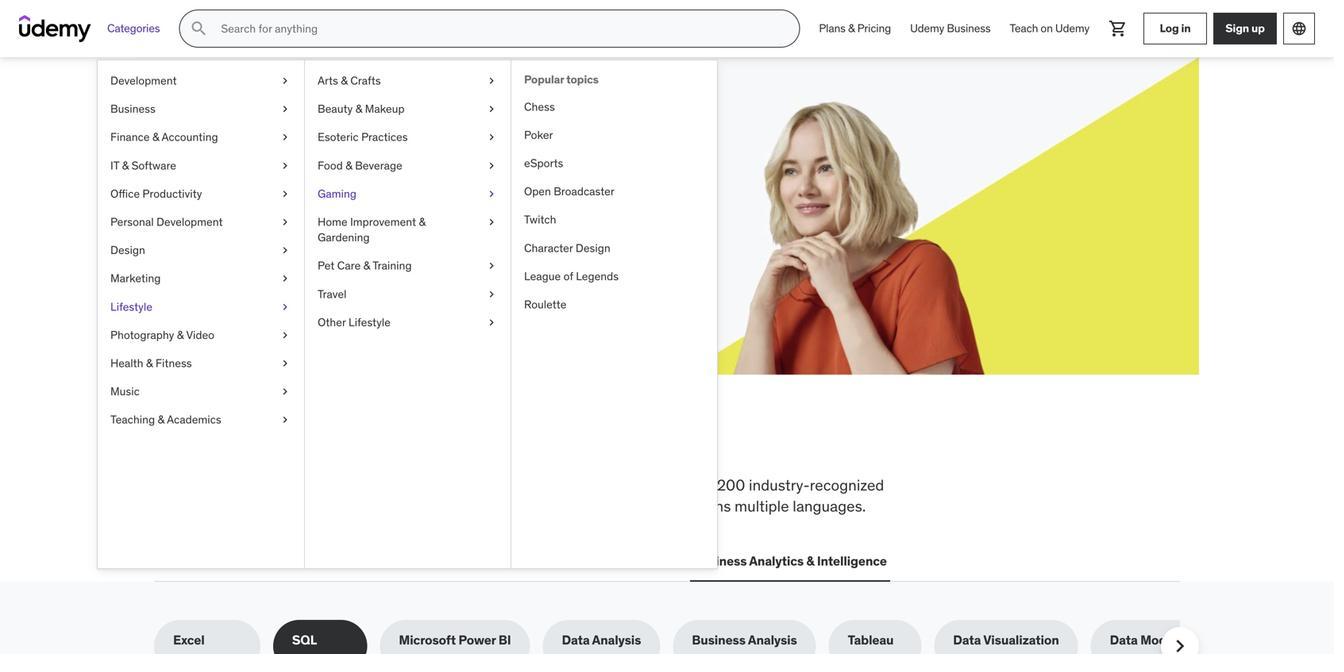 Task type: describe. For each thing, give the bounding box(es) containing it.
& for academics
[[158, 413, 164, 427]]

200
[[717, 476, 745, 495]]

& for pricing
[[848, 21, 855, 36]]

place
[[600, 423, 683, 465]]

0 horizontal spatial design
[[110, 243, 145, 257]]

on
[[1041, 21, 1053, 36]]

including
[[507, 476, 569, 495]]

lifestyle link
[[98, 293, 304, 321]]

xsmall image for home improvement & gardening
[[485, 214, 498, 230]]

0 vertical spatial skills
[[263, 423, 349, 465]]

of
[[564, 269, 573, 283]]

& inside home improvement & gardening
[[419, 215, 426, 229]]

development for personal
[[156, 215, 223, 229]]

starting
[[419, 166, 465, 182]]

analytics
[[749, 553, 804, 569]]

open broadcaster
[[524, 184, 615, 199]]

other lifestyle link
[[305, 308, 511, 337]]

poker
[[524, 128, 553, 142]]

travel
[[318, 287, 347, 301]]

xsmall image for finance & accounting
[[279, 130, 291, 145]]

0 vertical spatial development
[[110, 73, 177, 88]]

health & fitness
[[110, 356, 192, 370]]

data for data analysis
[[562, 632, 590, 649]]

next image
[[1167, 634, 1193, 654]]

at
[[468, 166, 479, 182]]

web
[[157, 553, 184, 569]]

pet care & training
[[318, 259, 412, 273]]

it for it certifications
[[285, 553, 296, 569]]

potential
[[284, 166, 335, 182]]

popular
[[524, 72, 564, 87]]

log in
[[1160, 21, 1191, 35]]

up
[[1252, 21, 1265, 35]]

business analytics & intelligence button
[[690, 543, 890, 581]]

music link
[[98, 378, 304, 406]]

1 udemy from the left
[[910, 21, 944, 36]]

future
[[391, 126, 469, 159]]

twitch link
[[511, 206, 717, 234]]

arts & crafts
[[318, 73, 381, 88]]

health & fitness link
[[98, 349, 304, 378]]

& inside button
[[806, 553, 814, 569]]

& for accounting
[[152, 130, 159, 144]]

other
[[318, 315, 346, 329]]

food
[[318, 158, 343, 173]]

0 vertical spatial lifestyle
[[110, 300, 152, 314]]

personal development link
[[98, 208, 304, 236]]

data modeling
[[1110, 632, 1196, 649]]

teaching & academics link
[[98, 406, 304, 434]]

pet care & training link
[[305, 252, 511, 280]]

roulette
[[524, 297, 567, 312]]

certifications
[[299, 553, 379, 569]]

xsmall image for gaming
[[485, 186, 498, 202]]

food & beverage link
[[305, 152, 511, 180]]

0 vertical spatial your
[[329, 126, 387, 159]]

gaming element
[[511, 60, 717, 569]]

character design link
[[511, 234, 717, 262]]

prep
[[572, 476, 603, 495]]

udemy image
[[19, 15, 91, 42]]

teach on udemy
[[1010, 21, 1090, 36]]

xsmall image for music
[[279, 384, 291, 400]]

esoteric practices
[[318, 130, 408, 144]]

industry-
[[749, 476, 810, 495]]

home improvement & gardening
[[318, 215, 426, 245]]

gaming link
[[305, 180, 511, 208]]

finance & accounting link
[[98, 123, 304, 152]]

roulette link
[[511, 291, 717, 319]]

leadership button
[[395, 543, 467, 581]]

development link
[[98, 67, 304, 95]]

xsmall image for lifestyle
[[279, 299, 291, 315]]

data for data science
[[483, 553, 511, 569]]

data for data visualization
[[953, 632, 981, 649]]

catalog
[[275, 497, 325, 516]]

xsmall image for development
[[279, 73, 291, 89]]

power
[[459, 632, 496, 649]]

personal development
[[110, 215, 223, 229]]

food & beverage
[[318, 158, 402, 173]]

xsmall image for teaching & academics
[[279, 412, 291, 428]]

communication
[[580, 553, 674, 569]]

covering critical workplace skills to technical topics, including prep content for over 200 industry-recognized certifications, our catalog supports well-rounded professional development and spans multiple languages.
[[154, 476, 884, 516]]

science
[[514, 553, 561, 569]]

improvement
[[350, 215, 416, 229]]

covering
[[154, 476, 214, 495]]

& for software
[[122, 158, 129, 173]]

xsmall image for pet care & training
[[485, 258, 498, 274]]

& for video
[[177, 328, 184, 342]]

finance & accounting
[[110, 130, 218, 144]]

submit search image
[[189, 19, 208, 38]]

you
[[355, 423, 412, 465]]

beauty & makeup
[[318, 102, 405, 116]]

sign
[[1226, 21, 1249, 35]]

marketing
[[110, 271, 161, 286]]

microsoft
[[399, 632, 456, 649]]

arts & crafts link
[[305, 67, 511, 95]]

pricing
[[857, 21, 891, 36]]

character design
[[524, 241, 611, 255]]

arts
[[318, 73, 338, 88]]

esports
[[524, 156, 563, 170]]

all
[[154, 423, 201, 465]]

xsmall image for personal development
[[279, 214, 291, 230]]

microsoft power bi
[[399, 632, 511, 649]]



Task type: locate. For each thing, give the bounding box(es) containing it.
data left modeling
[[1110, 632, 1138, 649]]

chess link
[[511, 93, 717, 121]]

xsmall image for travel
[[485, 286, 498, 302]]

1 horizontal spatial design
[[576, 241, 611, 255]]

need
[[418, 423, 494, 465]]

1 horizontal spatial your
[[329, 126, 387, 159]]

& right beauty
[[355, 102, 362, 116]]

& for fitness
[[146, 356, 153, 370]]

it inside 'link'
[[110, 158, 119, 173]]

for up "potential"
[[287, 126, 324, 159]]

0 vertical spatial for
[[287, 126, 324, 159]]

xsmall image for design
[[279, 243, 291, 258]]

web development button
[[154, 543, 269, 581]]

xsmall image inside it & software 'link'
[[279, 158, 291, 173]]

1 horizontal spatial in
[[1181, 21, 1191, 35]]

xsmall image inside personal development 'link'
[[279, 214, 291, 230]]

xsmall image inside esoteric practices link
[[485, 130, 498, 145]]

xsmall image
[[279, 73, 291, 89], [485, 101, 498, 117], [485, 158, 498, 173], [485, 186, 498, 202], [485, 214, 498, 230], [279, 243, 291, 258], [279, 299, 291, 315], [485, 315, 498, 330], [279, 356, 291, 371]]

league
[[524, 269, 561, 283]]

1 horizontal spatial lifestyle
[[349, 315, 391, 329]]

2 udemy from the left
[[1055, 21, 1090, 36]]

xsmall image inside lifestyle link
[[279, 299, 291, 315]]

xsmall image inside the finance & accounting link
[[279, 130, 291, 145]]

1 horizontal spatial for
[[663, 476, 681, 495]]

xsmall image inside arts & crafts link
[[485, 73, 498, 89]]

xsmall image inside marketing link
[[279, 271, 291, 286]]

udemy business link
[[901, 10, 1000, 48]]

the
[[207, 423, 257, 465]]

xsmall image inside the office productivity link
[[279, 186, 291, 202]]

xsmall image inside music link
[[279, 384, 291, 400]]

& right health
[[146, 356, 153, 370]]

& right care
[[363, 259, 370, 273]]

data for data modeling
[[1110, 632, 1138, 649]]

business inside button
[[693, 553, 747, 569]]

choose a language image
[[1291, 21, 1307, 37]]

it for it & software
[[110, 158, 119, 173]]

certifications,
[[154, 497, 246, 516]]

xsmall image for it & software
[[279, 158, 291, 173]]

lifestyle
[[110, 300, 152, 314], [349, 315, 391, 329]]

& for makeup
[[355, 102, 362, 116]]

0 horizontal spatial udemy
[[910, 21, 944, 36]]

development for web
[[187, 553, 266, 569]]

development
[[110, 73, 177, 88], [156, 215, 223, 229], [187, 553, 266, 569]]

it left certifications
[[285, 553, 296, 569]]

development right web
[[187, 553, 266, 569]]

esoteric practices link
[[305, 123, 511, 152]]

data left science
[[483, 553, 511, 569]]

your
[[329, 126, 387, 159], [257, 166, 281, 182]]

Search for anything text field
[[218, 15, 780, 42]]

1 horizontal spatial analysis
[[748, 632, 797, 649]]

business for business analytics & intelligence
[[693, 553, 747, 569]]

to
[[377, 476, 391, 495]]

pet
[[318, 259, 335, 273]]

2 vertical spatial development
[[187, 553, 266, 569]]

open broadcaster link
[[511, 178, 717, 206]]

skills up workplace at the bottom of page
[[263, 423, 349, 465]]

analysis for data analysis
[[592, 632, 641, 649]]

0 vertical spatial it
[[110, 158, 119, 173]]

for inside covering critical workplace skills to technical topics, including prep content for over 200 industry-recognized certifications, our catalog supports well-rounded professional development and spans multiple languages.
[[663, 476, 681, 495]]

1 vertical spatial lifestyle
[[349, 315, 391, 329]]

1 analysis from the left
[[592, 632, 641, 649]]

lifestyle right other
[[349, 315, 391, 329]]

xsmall image for marketing
[[279, 271, 291, 286]]

in
[[1181, 21, 1191, 35], [500, 423, 531, 465]]

legends
[[576, 269, 619, 283]]

0 vertical spatial in
[[1181, 21, 1191, 35]]

poker link
[[511, 121, 717, 149]]

for up the and
[[663, 476, 681, 495]]

& right the analytics
[[806, 553, 814, 569]]

xsmall image inside design link
[[279, 243, 291, 258]]

sign up
[[1226, 21, 1265, 35]]

1 horizontal spatial udemy
[[1055, 21, 1090, 36]]

plans & pricing
[[819, 21, 891, 36]]

xsmall image for beauty & makeup
[[485, 101, 498, 117]]

beverage
[[355, 158, 402, 173]]

in up including
[[500, 423, 531, 465]]

1 vertical spatial it
[[285, 553, 296, 569]]

rounded
[[425, 497, 481, 516]]

analysis for business analysis
[[748, 632, 797, 649]]

xsmall image inside business link
[[279, 101, 291, 117]]

0 horizontal spatial for
[[287, 126, 324, 159]]

music
[[110, 384, 140, 399]]

health
[[110, 356, 143, 370]]

for inside the skills for your future expand your potential with a course. starting at just $12.99 through dec 15.
[[287, 126, 324, 159]]

xsmall image
[[485, 73, 498, 89], [279, 101, 291, 117], [279, 130, 291, 145], [485, 130, 498, 145], [279, 158, 291, 173], [279, 186, 291, 202], [279, 214, 291, 230], [485, 258, 498, 274], [279, 271, 291, 286], [485, 286, 498, 302], [279, 327, 291, 343], [279, 384, 291, 400], [279, 412, 291, 428]]

skills
[[263, 423, 349, 465], [340, 476, 374, 495]]

skills
[[211, 126, 282, 159]]

& inside 'link'
[[122, 158, 129, 173]]

course.
[[375, 166, 416, 182]]

home
[[318, 215, 348, 229]]

xsmall image for photography & video
[[279, 327, 291, 343]]

personal
[[110, 215, 154, 229]]

&
[[848, 21, 855, 36], [341, 73, 348, 88], [355, 102, 362, 116], [152, 130, 159, 144], [122, 158, 129, 173], [346, 158, 352, 173], [419, 215, 426, 229], [363, 259, 370, 273], [177, 328, 184, 342], [146, 356, 153, 370], [158, 413, 164, 427], [806, 553, 814, 569]]

sql
[[292, 632, 317, 649]]

all the skills you need in one place
[[154, 423, 683, 465]]

xsmall image for business
[[279, 101, 291, 117]]

1 horizontal spatial it
[[285, 553, 296, 569]]

udemy right on
[[1055, 21, 1090, 36]]

& right food
[[346, 158, 352, 173]]

design inside gaming element
[[576, 241, 611, 255]]

expand
[[211, 166, 254, 182]]

development down the office productivity link
[[156, 215, 223, 229]]

xsmall image for esoteric practices
[[485, 130, 498, 145]]

xsmall image for other lifestyle
[[485, 315, 498, 330]]

0 horizontal spatial analysis
[[592, 632, 641, 649]]

recognized
[[810, 476, 884, 495]]

15.
[[326, 183, 341, 200]]

data analysis
[[562, 632, 641, 649]]

udemy business
[[910, 21, 991, 36]]

xsmall image inside other lifestyle link
[[485, 315, 498, 330]]

esports link
[[511, 149, 717, 178]]

xsmall image inside pet care & training link
[[485, 258, 498, 274]]

skills for your future expand your potential with a course. starting at just $12.99 through dec 15.
[[211, 126, 503, 200]]

teach on udemy link
[[1000, 10, 1099, 48]]

& left video
[[177, 328, 184, 342]]

plans
[[819, 21, 846, 36]]

& right plans
[[848, 21, 855, 36]]

& right teaching
[[158, 413, 164, 427]]

design down personal
[[110, 243, 145, 257]]

1 vertical spatial for
[[663, 476, 681, 495]]

xsmall image inside home improvement & gardening 'link'
[[485, 214, 498, 230]]

with
[[338, 166, 362, 182]]

0 horizontal spatial it
[[110, 158, 119, 173]]

photography
[[110, 328, 174, 342]]

finance
[[110, 130, 150, 144]]

chess
[[524, 100, 555, 114]]

makeup
[[365, 102, 405, 116]]

design up legends
[[576, 241, 611, 255]]

udemy
[[910, 21, 944, 36], [1055, 21, 1090, 36]]

& right arts
[[341, 73, 348, 88]]

bi
[[499, 632, 511, 649]]

business for business
[[110, 102, 155, 116]]

fitness
[[156, 356, 192, 370]]

skills up supports
[[340, 476, 374, 495]]

0 horizontal spatial lifestyle
[[110, 300, 152, 314]]

one
[[537, 423, 594, 465]]

0 horizontal spatial in
[[500, 423, 531, 465]]

categories button
[[98, 10, 169, 48]]

xsmall image for arts & crafts
[[485, 73, 498, 89]]

it up office
[[110, 158, 119, 173]]

care
[[337, 259, 361, 273]]

udemy right pricing
[[910, 21, 944, 36]]

travel link
[[305, 280, 511, 308]]

data left visualization
[[953, 632, 981, 649]]

photography & video
[[110, 328, 214, 342]]

xsmall image inside gaming "link"
[[485, 186, 498, 202]]

office productivity link
[[98, 180, 304, 208]]

& for crafts
[[341, 73, 348, 88]]

visualization
[[983, 632, 1059, 649]]

spans
[[691, 497, 731, 516]]

development down categories dropdown button
[[110, 73, 177, 88]]

xsmall image inside food & beverage link
[[485, 158, 498, 173]]

in right log
[[1181, 21, 1191, 35]]

business inside topic filters element
[[692, 632, 746, 649]]

2 analysis from the left
[[748, 632, 797, 649]]

it inside 'button'
[[285, 553, 296, 569]]

modeling
[[1140, 632, 1196, 649]]

business for business analysis
[[692, 632, 746, 649]]

xsmall image inside beauty & makeup link
[[485, 101, 498, 117]]

xsmall image inside photography & video link
[[279, 327, 291, 343]]

development inside button
[[187, 553, 266, 569]]

& for beverage
[[346, 158, 352, 173]]

teaching
[[110, 413, 155, 427]]

0 horizontal spatial your
[[257, 166, 281, 182]]

data right bi
[[562, 632, 590, 649]]

& up office
[[122, 158, 129, 173]]

beauty
[[318, 102, 353, 116]]

gaming
[[318, 187, 356, 201]]

& inside "link"
[[146, 356, 153, 370]]

photography & video link
[[98, 321, 304, 349]]

dec
[[300, 183, 323, 200]]

1 vertical spatial skills
[[340, 476, 374, 495]]

marketing link
[[98, 265, 304, 293]]

analysis
[[592, 632, 641, 649], [748, 632, 797, 649]]

esoteric
[[318, 130, 359, 144]]

it certifications button
[[282, 543, 382, 581]]

xsmall image inside "travel" link
[[485, 286, 498, 302]]

intelligence
[[817, 553, 887, 569]]

xsmall image for office productivity
[[279, 186, 291, 202]]

topic filters element
[[154, 620, 1215, 654]]

office
[[110, 187, 140, 201]]

and
[[662, 497, 687, 516]]

development inside 'link'
[[156, 215, 223, 229]]

productivity
[[142, 187, 202, 201]]

character
[[524, 241, 573, 255]]

xsmall image inside "development" link
[[279, 73, 291, 89]]

shopping cart with 0 items image
[[1109, 19, 1128, 38]]

1 vertical spatial in
[[500, 423, 531, 465]]

& down gaming "link"
[[419, 215, 426, 229]]

1 vertical spatial development
[[156, 215, 223, 229]]

& right finance
[[152, 130, 159, 144]]

development
[[571, 497, 659, 516]]

data science
[[483, 553, 561, 569]]

league of legends link
[[511, 262, 717, 291]]

xsmall image inside teaching & academics link
[[279, 412, 291, 428]]

lifestyle down marketing
[[110, 300, 152, 314]]

skills inside covering critical workplace skills to technical topics, including prep content for over 200 industry-recognized certifications, our catalog supports well-rounded professional development and spans multiple languages.
[[340, 476, 374, 495]]

languages.
[[793, 497, 866, 516]]

web development
[[157, 553, 266, 569]]

it & software
[[110, 158, 176, 173]]

xsmall image for food & beverage
[[485, 158, 498, 173]]

twitch
[[524, 213, 556, 227]]

data inside button
[[483, 553, 511, 569]]

plans & pricing link
[[809, 10, 901, 48]]

xsmall image inside health & fitness "link"
[[279, 356, 291, 371]]

xsmall image for health & fitness
[[279, 356, 291, 371]]

1 vertical spatial your
[[257, 166, 281, 182]]



Task type: vqa. For each thing, say whether or not it's contained in the screenshot.
the Data Modeling
yes



